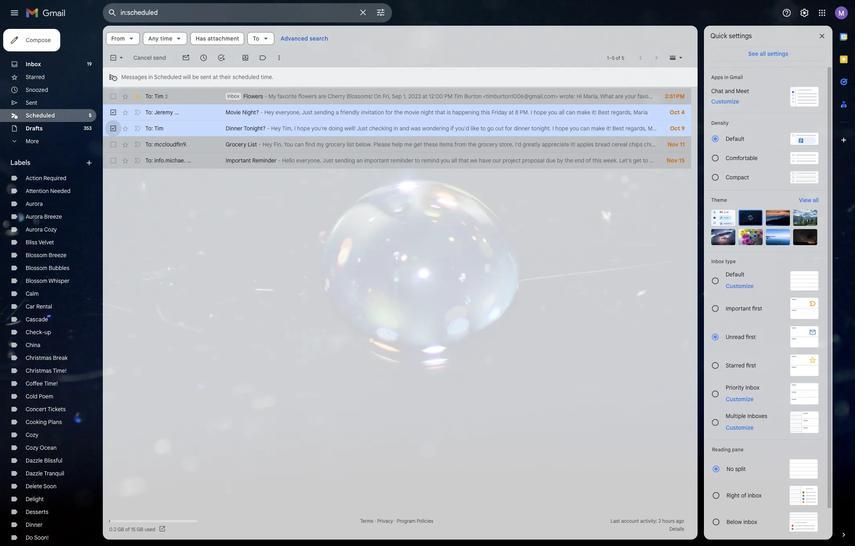 Task type: locate. For each thing, give the bounding box(es) containing it.
to: down to: tim
[[145, 141, 153, 148]]

1 vertical spatial it!
[[607, 125, 612, 132]]

multiple
[[726, 413, 747, 420]]

2 to: from the top
[[145, 109, 153, 116]]

0 horizontal spatial that
[[435, 109, 446, 116]]

1 horizontal spatial you
[[549, 109, 558, 116]]

you
[[549, 109, 558, 116], [570, 125, 579, 132], [441, 157, 450, 164]]

0 horizontal spatial in
[[149, 74, 153, 81]]

aurora for aurora link
[[26, 201, 43, 208]]

christmas break
[[26, 355, 68, 362]]

2 vertical spatial the
[[565, 157, 574, 164]]

2 vertical spatial it!
[[571, 141, 576, 148]]

dazzle for dazzle blissful
[[26, 458, 43, 465]]

be
[[192, 74, 199, 81]]

0 vertical spatial dinner
[[226, 125, 243, 132]]

tim right pm
[[454, 93, 463, 100]]

is left next
[[735, 93, 739, 100]]

customize button down multiple
[[721, 423, 759, 433]]

make down hi
[[577, 109, 591, 116]]

4 to: from the top
[[145, 141, 153, 148]]

search
[[310, 35, 328, 42]]

just for a
[[302, 109, 313, 116]]

at right 2023
[[423, 93, 428, 100]]

maria for nov 15
[[701, 157, 715, 164]]

1 vertical spatial first
[[746, 334, 756, 341]]

regards, for it!
[[626, 125, 647, 132]]

customize button up important first
[[721, 282, 759, 291]]

0 vertical spatial dazzle
[[26, 458, 43, 465]]

coffee time! link
[[26, 381, 58, 388]]

cascade link
[[26, 316, 48, 324]]

row
[[103, 88, 776, 104], [103, 104, 692, 121], [103, 121, 692, 137], [103, 137, 715, 153], [103, 153, 715, 169]]

customize button for multiple inboxes
[[721, 423, 759, 433]]

inbox up movie
[[227, 93, 239, 99]]

flowers
[[298, 93, 317, 100]]

· right privacy link
[[395, 519, 396, 525]]

dazzle for dazzle tranquil
[[26, 471, 43, 478]]

2 blossom from the top
[[26, 265, 47, 272]]

0 vertical spatial that
[[435, 109, 446, 116]]

hope right the pm.
[[534, 109, 547, 116]]

starred inside labels navigation
[[26, 74, 45, 81]]

3 row from the top
[[103, 121, 692, 137]]

1 vertical spatial scheduled
[[26, 112, 55, 119]]

get right let's
[[633, 157, 642, 164]]

0 vertical spatial aurora
[[26, 201, 43, 208]]

right
[[727, 493, 740, 500]]

check-up link
[[26, 329, 51, 336]]

my
[[269, 93, 276, 100]]

1 horizontal spatial make
[[592, 125, 605, 132]]

i right 'tonight.'
[[553, 125, 554, 132]]

aurora for aurora breeze
[[26, 213, 43, 221]]

1 horizontal spatial get
[[633, 157, 642, 164]]

0 vertical spatial christmas
[[26, 355, 52, 362]]

no
[[727, 466, 734, 473]]

this
[[481, 109, 490, 116], [593, 157, 602, 164]]

labels heading
[[10, 159, 85, 167]]

fin,
[[274, 141, 283, 148]]

blossom up calm
[[26, 278, 47, 285]]

reading pane element
[[713, 447, 819, 453]]

that left we
[[459, 157, 469, 164]]

at left 8
[[509, 109, 514, 116]]

privacy link
[[377, 519, 393, 525]]

0.2
[[109, 527, 116, 533]]

just for an
[[323, 157, 334, 164]]

hey left tim,
[[271, 125, 281, 132]]

of right 0.2
[[125, 527, 130, 533]]

priority
[[726, 384, 745, 392]]

dazzle tranquil
[[26, 471, 64, 478]]

time! up poem
[[44, 381, 58, 388]]

in for scheduled
[[149, 74, 153, 81]]

the left the movie
[[394, 109, 403, 116]]

15
[[679, 157, 685, 164], [131, 527, 136, 533]]

to: info.michae. ...
[[145, 157, 191, 164]]

main content
[[103, 26, 776, 541]]

details link
[[670, 527, 685, 533]]

at right sent
[[213, 74, 218, 81]]

dinner for dinner
[[26, 522, 43, 529]]

cancel
[[133, 54, 152, 61]]

in inside row
[[394, 125, 398, 132]]

5 row from the top
[[103, 153, 715, 169]]

settings inside button
[[768, 50, 789, 57]]

0.2 gb of 15 gb used
[[109, 527, 155, 533]]

inbox for inbox type
[[712, 259, 725, 265]]

make
[[577, 109, 591, 116], [592, 125, 605, 132]]

add to tasks image
[[218, 54, 226, 62]]

2 up "jeremy"
[[165, 93, 168, 99]]

everyone, up tim,
[[276, 109, 301, 116]]

best left 11
[[666, 141, 677, 148]]

0 vertical spatial at
[[213, 74, 218, 81]]

regards, up chips at top right
[[626, 125, 647, 132]]

dinner down movie
[[226, 125, 243, 132]]

1 vertical spatial settings
[[768, 50, 789, 57]]

1 to: from the top
[[145, 93, 153, 100]]

christmas down china in the left of the page
[[26, 355, 52, 362]]

hey down my
[[265, 109, 274, 116]]

at
[[213, 74, 218, 81], [423, 93, 428, 100], [509, 109, 514, 116]]

0 horizontal spatial are
[[318, 93, 327, 100]]

5
[[612, 55, 615, 61], [622, 55, 625, 61], [89, 113, 92, 119]]

this left friday at the right top of page
[[481, 109, 490, 116]]

- for list
[[259, 141, 261, 148]]

best for to
[[665, 157, 677, 164]]

0 vertical spatial it!
[[592, 109, 597, 116]]

your right the know
[[699, 93, 711, 100]]

default down type
[[726, 271, 745, 279]]

view
[[800, 197, 812, 204]]

inbox inside inbox flowers - my favorite flowers are cherry blossoms! on fri, sep 1, 2023 at 12:00 pm tim burton <timburton1006@gmail.com> wrote: hi maria, what are your favorite flowers? i know your wedding is next year and
[[227, 93, 239, 99]]

0 vertical spatial breeze
[[44, 213, 62, 221]]

hope left you're
[[297, 125, 310, 132]]

desserts link
[[26, 509, 48, 516]]

settings right see
[[768, 50, 789, 57]]

customize for default
[[726, 283, 754, 290]]

blossom for blossom whisper
[[26, 278, 47, 285]]

1 vertical spatial ...
[[187, 157, 191, 164]]

0 horizontal spatial 15
[[131, 527, 136, 533]]

- left hello
[[278, 157, 281, 164]]

the
[[394, 109, 403, 116], [468, 141, 477, 148], [565, 157, 574, 164]]

just right well! at top left
[[357, 125, 368, 132]]

2 vertical spatial blossom
[[26, 278, 47, 285]]

1 horizontal spatial ·
[[395, 519, 396, 525]]

to left remind
[[415, 157, 420, 164]]

first for starred first
[[747, 362, 757, 370]]

aurora down attention
[[26, 201, 43, 208]]

concert
[[26, 406, 46, 414]]

2 dazzle from the top
[[26, 471, 43, 478]]

1 horizontal spatial is
[[735, 93, 739, 100]]

footer
[[103, 518, 692, 534]]

blossom for blossom breeze
[[26, 252, 47, 259]]

christmas time! link
[[26, 368, 67, 375]]

time! for coffee time!
[[44, 381, 58, 388]]

inbox right below
[[744, 519, 758, 526]]

favorite left flowers?
[[638, 93, 657, 100]]

0 horizontal spatial 5
[[89, 113, 92, 119]]

1 vertical spatial at
[[423, 93, 428, 100]]

i
[[682, 93, 683, 100], [531, 109, 533, 116], [294, 125, 296, 132], [553, 125, 554, 132]]

maria
[[634, 109, 648, 116], [648, 125, 663, 132], [701, 141, 715, 148], [701, 157, 715, 164]]

1 aurora from the top
[[26, 201, 43, 208]]

None checkbox
[[109, 92, 117, 100], [109, 109, 117, 117], [109, 141, 117, 149], [109, 92, 117, 100], [109, 109, 117, 117], [109, 141, 117, 149]]

oct left 9
[[670, 125, 681, 132]]

is down pm
[[447, 109, 451, 116]]

1 vertical spatial dinner
[[26, 522, 43, 529]]

1 horizontal spatial that
[[459, 157, 469, 164]]

dinner inside labels navigation
[[26, 522, 43, 529]]

row down me
[[103, 153, 715, 169]]

favorite right my
[[278, 93, 297, 100]]

2 horizontal spatial can
[[581, 125, 590, 132]]

of right end
[[586, 157, 591, 164]]

toggle split pane mode image
[[669, 54, 677, 62]]

any time button
[[143, 32, 187, 45]]

you up the apples
[[570, 125, 579, 132]]

time
[[160, 35, 173, 42]]

customize down multiple
[[726, 425, 754, 432]]

everyone, for hello
[[297, 157, 322, 164]]

grocery down go
[[478, 141, 498, 148]]

in right checking
[[394, 125, 398, 132]]

0 vertical spatial nov
[[668, 141, 679, 148]]

1 vertical spatial that
[[459, 157, 469, 164]]

delight link
[[26, 496, 44, 504]]

15 left used
[[131, 527, 136, 533]]

0 horizontal spatial this
[[481, 109, 490, 116]]

action required
[[26, 175, 66, 182]]

invitation
[[361, 109, 384, 116]]

- left my
[[265, 93, 267, 100]]

1 vertical spatial sending
[[335, 157, 355, 164]]

sending
[[314, 109, 335, 116], [335, 157, 355, 164]]

time! for christmas time!
[[53, 368, 67, 375]]

oct for oct 9
[[670, 125, 681, 132]]

row up movie night? - hey everyone, just sending a friendly invitation for the movie night that is happening this friday at 8 pm. i hope you all can make it! best regards, maria
[[103, 88, 776, 104]]

2 vertical spatial you
[[441, 157, 450, 164]]

week.
[[604, 157, 618, 164]]

tickets
[[48, 406, 66, 414]]

christmas for christmas break
[[26, 355, 52, 362]]

0 vertical spatial first
[[753, 305, 763, 312]]

1 horizontal spatial ...
[[187, 157, 191, 164]]

0 vertical spatial just
[[302, 109, 313, 116]]

2 row from the top
[[103, 104, 692, 121]]

settings image
[[800, 8, 810, 18]]

0 horizontal spatial dinner
[[26, 522, 43, 529]]

1 horizontal spatial for
[[505, 125, 513, 132]]

row up reminder
[[103, 137, 715, 153]]

0 horizontal spatial important
[[226, 157, 251, 164]]

cozy up velvet on the left top of page
[[44, 226, 57, 234]]

aurora cozy link
[[26, 226, 57, 234]]

sent
[[200, 74, 211, 81]]

next
[[741, 93, 752, 100]]

terms link
[[360, 519, 374, 525]]

1 vertical spatial starred
[[726, 362, 745, 370]]

whisper
[[49, 278, 70, 285]]

None checkbox
[[109, 54, 117, 62], [109, 125, 117, 133], [109, 157, 117, 165], [109, 54, 117, 62], [109, 125, 117, 133], [109, 157, 117, 165]]

3 blossom from the top
[[26, 278, 47, 285]]

below.
[[356, 141, 372, 148]]

clear search image
[[355, 4, 371, 20]]

to: for to: jeremy ...
[[145, 109, 153, 116]]

apps
[[712, 74, 724, 80]]

1 vertical spatial breeze
[[49, 252, 66, 259]]

0 vertical spatial time!
[[53, 368, 67, 375]]

just down flowers on the left of page
[[302, 109, 313, 116]]

move to inbox image
[[242, 54, 250, 62]]

i right tim,
[[294, 125, 296, 132]]

inbox inside labels navigation
[[26, 61, 41, 68]]

for
[[386, 109, 393, 116], [505, 125, 513, 132]]

to: for to: info.michae. ...
[[145, 157, 153, 164]]

christmas up coffee time!
[[26, 368, 52, 375]]

starred first
[[726, 362, 757, 370]]

scheduled
[[233, 74, 259, 81]]

0 horizontal spatial at
[[213, 74, 218, 81]]

scheduled
[[154, 74, 182, 81], [26, 112, 55, 119]]

best right work!
[[665, 157, 677, 164]]

do soon! link
[[26, 535, 49, 542]]

1 christmas from the top
[[26, 355, 52, 362]]

labels navigation
[[0, 26, 103, 547]]

breeze for aurora breeze
[[44, 213, 62, 221]]

can right you
[[295, 141, 304, 148]]

customize up important first
[[726, 283, 754, 290]]

2:51 pm
[[665, 93, 685, 100]]

can up the apples
[[581, 125, 590, 132]]

movie night? - hey everyone, just sending a friendly invitation for the movie night that is happening this friday at 8 pm. i hope you all can make it! best regards, maria
[[226, 109, 648, 116]]

to: for to: mccloudfin9.
[[145, 141, 153, 148]]

8
[[516, 109, 519, 116]]

1 row from the top
[[103, 88, 776, 104]]

5 to: from the top
[[145, 157, 153, 164]]

in right messages
[[149, 74, 153, 81]]

year
[[753, 93, 765, 100]]

starred for starred first
[[726, 362, 745, 370]]

bliss velvet link
[[26, 239, 54, 246]]

1 vertical spatial aurora
[[26, 213, 43, 221]]

grocery
[[226, 141, 247, 148]]

unread first
[[726, 334, 756, 341]]

support image
[[783, 8, 792, 18]]

0 vertical spatial 2
[[165, 93, 168, 99]]

aurora down aurora link
[[26, 213, 43, 221]]

have
[[479, 157, 491, 164]]

0 vertical spatial everyone,
[[276, 109, 301, 116]]

inbox right "right"
[[748, 493, 762, 500]]

concert tickets
[[26, 406, 66, 414]]

apps in gmail
[[712, 74, 743, 80]]

1 vertical spatial 15
[[131, 527, 136, 533]]

1 horizontal spatial 2
[[659, 519, 662, 525]]

–
[[609, 55, 612, 61]]

regards,
[[611, 109, 632, 116], [626, 125, 647, 132], [679, 141, 700, 148], [678, 157, 699, 164]]

christmas for christmas time!
[[26, 368, 52, 375]]

snooze image
[[200, 54, 208, 62]]

1 vertical spatial christmas
[[26, 368, 52, 375]]

night
[[421, 109, 434, 116]]

oct left 4
[[670, 109, 680, 116]]

to: left info.michae.
[[145, 157, 153, 164]]

2 vertical spatial hey
[[263, 141, 272, 148]]

help
[[392, 141, 403, 148]]

customize down priority inbox
[[726, 396, 754, 403]]

dinner
[[226, 125, 243, 132], [26, 522, 43, 529]]

snoozed link
[[26, 86, 48, 94]]

scheduled left will
[[154, 74, 182, 81]]

nov right work!
[[667, 157, 678, 164]]

2 vertical spatial can
[[295, 141, 304, 148]]

starred up 'snoozed'
[[26, 74, 45, 81]]

2 aurora from the top
[[26, 213, 43, 221]]

1 horizontal spatial settings
[[768, 50, 789, 57]]

are
[[318, 93, 327, 100], [616, 93, 624, 100]]

list
[[248, 141, 257, 148]]

3 aurora from the top
[[26, 226, 43, 234]]

1 vertical spatial oct
[[670, 125, 681, 132]]

are left the cherry
[[318, 93, 327, 100]]

first up the unread first
[[753, 305, 763, 312]]

regards, down 9
[[679, 141, 700, 148]]

2 left the hours
[[659, 519, 662, 525]]

2
[[165, 93, 168, 99], [659, 519, 662, 525]]

0 horizontal spatial get
[[414, 141, 422, 148]]

tab list
[[833, 26, 856, 518]]

- for night?
[[260, 109, 263, 116]]

this left the week.
[[593, 157, 602, 164]]

1 default from the top
[[726, 135, 745, 143]]

dinner for dinner tonight? - hey tim, i hope you're doing well! just checking in and was wondering if you'd like to go out for dinner tonight. i hope you can make it! best regards, maria
[[226, 125, 243, 132]]

0 vertical spatial make
[[577, 109, 591, 116]]

in for gmail
[[725, 74, 729, 80]]

first right unread
[[746, 334, 756, 341]]

chips
[[629, 141, 643, 148]]

store,
[[500, 141, 514, 148]]

info.michae.
[[154, 157, 186, 164]]

multiple inboxes
[[726, 413, 768, 420]]

gmail image
[[26, 5, 70, 21]]

hey for hey fin, you can find my grocery list below. please help me get these items from the grocery store, i'd greatly appreciate it! apples bread cereal chips chicken best regards, maria
[[263, 141, 272, 148]]

5 inside labels navigation
[[89, 113, 92, 119]]

1 vertical spatial get
[[633, 157, 642, 164]]

breeze
[[44, 213, 62, 221], [49, 252, 66, 259]]

1 horizontal spatial starred
[[726, 362, 745, 370]]

wondering
[[422, 125, 449, 132]]

to: for to: tim
[[145, 125, 153, 132]]

checking
[[369, 125, 393, 132]]

it! up bread
[[607, 125, 612, 132]]

first for important first
[[753, 305, 763, 312]]

your right what
[[625, 93, 637, 100]]

row down sep
[[103, 104, 692, 121]]

for down fri,
[[386, 109, 393, 116]]

everyone, for hey
[[276, 109, 301, 116]]

grocery list - hey fin, you can find my grocery list below. please help me get these items from the grocery store, i'd greatly appreciate it! apples bread cereal chips chicken best regards, maria
[[226, 141, 715, 148]]

footer containing terms
[[103, 518, 692, 534]]

of inside row
[[586, 157, 591, 164]]

1 horizontal spatial grocery
[[478, 141, 498, 148]]

0 vertical spatial blossom
[[26, 252, 47, 259]]

dinner
[[514, 125, 530, 132]]

best up 'cereal'
[[613, 125, 624, 132]]

more image
[[275, 54, 283, 62]]

2 christmas from the top
[[26, 368, 52, 375]]

1 dazzle from the top
[[26, 458, 43, 465]]

to: up to: jeremy ...
[[145, 93, 153, 100]]

to: down to: jeremy ...
[[145, 125, 153, 132]]

customize down chat on the right top of page
[[712, 98, 740, 105]]

0 horizontal spatial and
[[400, 125, 410, 132]]

quick settings element
[[711, 32, 752, 47]]

for right out
[[505, 125, 513, 132]]

1 blossom from the top
[[26, 252, 47, 259]]

2 favorite from the left
[[638, 93, 657, 100]]

1 horizontal spatial and
[[725, 88, 735, 95]]

0 horizontal spatial settings
[[729, 32, 752, 40]]

do
[[26, 535, 33, 542]]

inbox link
[[26, 61, 41, 68]]

like
[[471, 125, 479, 132]]

None search field
[[103, 3, 392, 23]]

advanced search options image
[[373, 4, 389, 20]]

hope up appreciate
[[556, 125, 569, 132]]

0 vertical spatial oct
[[670, 109, 680, 116]]

movie
[[226, 109, 241, 116]]

1 horizontal spatial just
[[323, 157, 334, 164]]

chicken
[[644, 141, 664, 148]]

1 vertical spatial this
[[593, 157, 602, 164]]

- for flowers
[[265, 93, 267, 100]]

5 up the 353
[[89, 113, 92, 119]]

tim down to: jeremy ...
[[154, 125, 164, 132]]

customize button
[[707, 97, 744, 107], [721, 282, 759, 291], [721, 395, 759, 405], [721, 423, 759, 433]]

important for important reminder - hello everyone, just sending an important reminder to remind you all that we have our project proposal due by the end of this week. let's get to work! best regards, maria
[[226, 157, 251, 164]]

i left the know
[[682, 93, 683, 100]]

bliss
[[26, 239, 37, 246]]

0 vertical spatial default
[[726, 135, 745, 143]]

1 horizontal spatial it!
[[592, 109, 597, 116]]

3 to: from the top
[[145, 125, 153, 132]]

0 vertical spatial inbox
[[748, 493, 762, 500]]

maria right nov 15
[[701, 157, 715, 164]]

cozy down cooking
[[26, 432, 38, 439]]

· right terms link at the bottom of page
[[375, 519, 376, 525]]

0 vertical spatial settings
[[729, 32, 752, 40]]

- right tonight?
[[267, 125, 270, 132]]

you right remind
[[441, 157, 450, 164]]

customize button for priority inbox
[[721, 395, 759, 405]]

0 vertical spatial scheduled
[[154, 74, 182, 81]]

maria up chicken
[[648, 125, 663, 132]]

0 horizontal spatial the
[[394, 109, 403, 116]]

greatly
[[523, 141, 541, 148]]

customize for multiple inboxes
[[726, 425, 754, 432]]

that right night
[[435, 109, 446, 116]]

i'd
[[515, 141, 522, 148]]

0 horizontal spatial ·
[[375, 519, 376, 525]]

1 horizontal spatial in
[[394, 125, 398, 132]]

0 horizontal spatial favorite
[[278, 93, 297, 100]]

2 gb from the left
[[137, 527, 143, 533]]

delete
[[26, 483, 42, 491]]

1 horizontal spatial can
[[566, 109, 576, 116]]

1 vertical spatial everyone,
[[297, 157, 322, 164]]

0 vertical spatial 15
[[679, 157, 685, 164]]

in right apps
[[725, 74, 729, 80]]

2 horizontal spatial in
[[725, 74, 729, 80]]

12:00
[[429, 93, 443, 100]]

all right see
[[760, 50, 766, 57]]



Task type: vqa. For each thing, say whether or not it's contained in the screenshot.
middle The Best,
no



Task type: describe. For each thing, give the bounding box(es) containing it.
1 horizontal spatial to
[[481, 125, 486, 132]]

0 horizontal spatial to
[[415, 157, 420, 164]]

cancel send button
[[130, 51, 169, 65]]

1 vertical spatial inbox
[[744, 519, 758, 526]]

maria up chips at top right
[[634, 109, 648, 116]]

- for reminder
[[278, 157, 281, 164]]

regards, down what
[[611, 109, 632, 116]]

pm.
[[520, 109, 530, 116]]

cascade
[[26, 316, 48, 324]]

important
[[364, 157, 389, 164]]

fri,
[[383, 93, 391, 100]]

inboxes
[[748, 413, 768, 420]]

customize button for default
[[721, 282, 759, 291]]

2 horizontal spatial the
[[565, 157, 574, 164]]

required
[[44, 175, 66, 182]]

of right –
[[616, 55, 621, 61]]

2 horizontal spatial it!
[[607, 125, 612, 132]]

maria,
[[584, 93, 599, 100]]

1 gb from the left
[[117, 527, 124, 533]]

my
[[317, 141, 324, 148]]

of inside "footer"
[[125, 527, 130, 533]]

a
[[336, 109, 339, 116]]

sending for a
[[314, 109, 335, 116]]

tim,
[[282, 125, 293, 132]]

hi
[[577, 93, 582, 100]]

blossom bubbles link
[[26, 265, 69, 272]]

drafts link
[[26, 125, 43, 132]]

work!
[[650, 157, 664, 164]]

you'd
[[456, 125, 470, 132]]

theme
[[712, 197, 728, 203]]

terms
[[360, 519, 374, 525]]

0 vertical spatial get
[[414, 141, 422, 148]]

nov for nov 15
[[667, 157, 678, 164]]

bubbles
[[49, 265, 69, 272]]

search mail image
[[105, 6, 120, 20]]

cozy ocean link
[[26, 445, 57, 452]]

important for important first
[[726, 305, 751, 312]]

1 favorite from the left
[[278, 93, 297, 100]]

reading pane
[[713, 447, 744, 453]]

... for to: info.michae. ...
[[187, 157, 191, 164]]

aurora link
[[26, 201, 43, 208]]

velvet
[[39, 239, 54, 246]]

blossoms!
[[347, 93, 373, 100]]

details
[[670, 527, 685, 533]]

0 vertical spatial can
[[566, 109, 576, 116]]

has
[[196, 35, 206, 42]]

that for all
[[459, 157, 469, 164]]

theme element
[[712, 197, 728, 205]]

advanced
[[281, 35, 308, 42]]

to button
[[248, 32, 274, 45]]

2 horizontal spatial just
[[357, 125, 368, 132]]

maria for nov 11
[[701, 141, 715, 148]]

cozy link
[[26, 432, 38, 439]]

cold
[[26, 393, 37, 401]]

doing
[[329, 125, 343, 132]]

tim for to: tim
[[154, 125, 164, 132]]

that for night
[[435, 109, 446, 116]]

1 your from the left
[[625, 93, 637, 100]]

and inside chat and meet customize
[[725, 88, 735, 95]]

christmas break link
[[26, 355, 68, 362]]

... for to: jeremy ...
[[175, 109, 179, 116]]

2 horizontal spatial hope
[[556, 125, 569, 132]]

ago
[[676, 519, 685, 525]]

action
[[26, 175, 42, 182]]

has attachment button
[[191, 32, 245, 45]]

1
[[608, 55, 609, 61]]

aurora for aurora cozy
[[26, 226, 43, 234]]

nov for nov 11
[[668, 141, 679, 148]]

0 vertical spatial cozy
[[44, 226, 57, 234]]

settings inside "element"
[[729, 32, 752, 40]]

1 horizontal spatial this
[[593, 157, 602, 164]]

quick
[[711, 32, 728, 40]]

attention
[[26, 188, 49, 195]]

dazzle blissful
[[26, 458, 62, 465]]

action required link
[[26, 175, 66, 182]]

on
[[374, 93, 382, 100]]

2 horizontal spatial and
[[766, 93, 776, 100]]

all down from
[[452, 157, 457, 164]]

end
[[575, 157, 585, 164]]

1 vertical spatial is
[[447, 109, 451, 116]]

cancel send
[[133, 54, 166, 61]]

poem
[[39, 393, 53, 401]]

from
[[111, 35, 125, 42]]

these
[[424, 141, 438, 148]]

1 horizontal spatial at
[[423, 93, 428, 100]]

- for tonight?
[[267, 125, 270, 132]]

proposal
[[522, 157, 545, 164]]

oct 9
[[670, 125, 685, 132]]

breeze for blossom breeze
[[49, 252, 66, 259]]

delete soon link
[[26, 483, 57, 491]]

main menu image
[[10, 8, 19, 18]]

view all
[[800, 197, 819, 204]]

send
[[153, 54, 166, 61]]

of right "right"
[[742, 493, 747, 500]]

to: for to: tim 2
[[145, 93, 153, 100]]

hey for hey tim, i hope you're doing well! just checking in and was wondering if you'd like to go out for dinner tonight. i hope you can make it! best regards, maria
[[271, 125, 281, 132]]

inbox type
[[712, 259, 736, 265]]

1 are from the left
[[318, 93, 327, 100]]

19
[[87, 61, 92, 67]]

2 your from the left
[[699, 93, 711, 100]]

0 horizontal spatial hope
[[297, 125, 310, 132]]

0 horizontal spatial you
[[441, 157, 450, 164]]

display density element
[[712, 120, 819, 126]]

blossom breeze link
[[26, 252, 66, 259]]

2 horizontal spatial to
[[643, 157, 649, 164]]

up
[[45, 329, 51, 336]]

all right view
[[813, 197, 819, 204]]

1 horizontal spatial hope
[[534, 109, 547, 116]]

calm
[[26, 291, 39, 298]]

activity:
[[641, 519, 658, 525]]

1 vertical spatial for
[[505, 125, 513, 132]]

concert tickets link
[[26, 406, 66, 414]]

coffee
[[26, 381, 43, 388]]

right of inbox
[[727, 493, 762, 500]]

see all settings button
[[711, 47, 827, 61]]

cozy for cozy link
[[26, 432, 38, 439]]

footer inside main content
[[103, 518, 692, 534]]

view all button
[[795, 196, 824, 205]]

regards, for chicken
[[679, 141, 700, 148]]

main content containing from
[[103, 26, 776, 541]]

christmas time!
[[26, 368, 67, 375]]

all down wrote:
[[559, 109, 565, 116]]

see all settings
[[749, 50, 789, 57]]

below
[[727, 519, 742, 526]]

if
[[451, 125, 454, 132]]

i right the pm.
[[531, 109, 533, 116]]

regards, for work!
[[678, 157, 699, 164]]

scheduled inside labels navigation
[[26, 112, 55, 119]]

inbox for inbox flowers - my favorite flowers are cherry blossoms! on fri, sep 1, 2023 at 12:00 pm tim burton <timburton1006@gmail.com> wrote: hi maria, what are your favorite flowers? i know your wedding is next year and
[[227, 93, 239, 99]]

0 horizontal spatial can
[[295, 141, 304, 148]]

maria for oct 9
[[648, 125, 663, 132]]

customize button for chat and meet
[[707, 97, 744, 107]]

to: jeremy ...
[[145, 109, 179, 116]]

customize inside chat and meet customize
[[712, 98, 740, 105]]

1 · from the left
[[375, 519, 376, 525]]

1 vertical spatial you
[[570, 125, 579, 132]]

customize for priority inbox
[[726, 396, 754, 403]]

2 vertical spatial at
[[509, 109, 514, 116]]

needed
[[50, 188, 70, 195]]

pm
[[445, 93, 453, 100]]

2 grocery from the left
[[478, 141, 498, 148]]

hey for hey everyone, just sending a friendly invitation for the movie night that is happening this friday at 8 pm. i hope you all can make it! best regards, maria
[[265, 109, 274, 116]]

first for unread first
[[746, 334, 756, 341]]

pane
[[733, 447, 744, 453]]

0 vertical spatial for
[[386, 109, 393, 116]]

terms · privacy · program policies
[[360, 519, 434, 525]]

1 horizontal spatial 5
[[612, 55, 615, 61]]

scheduled inside main content
[[154, 74, 182, 81]]

oct for oct 4
[[670, 109, 680, 116]]

1 grocery from the left
[[326, 141, 346, 148]]

program
[[397, 519, 416, 525]]

2 inside to: tim 2
[[165, 93, 168, 99]]

to: mccloudfin9.
[[145, 141, 188, 148]]

2 are from the left
[[616, 93, 624, 100]]

inbox type element
[[712, 259, 819, 265]]

advanced search
[[281, 35, 328, 42]]

follow link to manage storage image
[[159, 526, 167, 534]]

Search mail text field
[[121, 9, 354, 17]]

0 vertical spatial this
[[481, 109, 490, 116]]

2 inside last account activity: 2 hours ago details
[[659, 519, 662, 525]]

4 row from the top
[[103, 137, 715, 153]]

tim for to: tim 2
[[154, 93, 164, 100]]

best for chips
[[666, 141, 677, 148]]

0 vertical spatial you
[[549, 109, 558, 116]]

sep
[[392, 93, 402, 100]]

best for make
[[613, 125, 624, 132]]

gmail
[[730, 74, 743, 80]]

2 · from the left
[[395, 519, 396, 525]]

jeremy
[[154, 109, 173, 116]]

starred for starred link
[[26, 74, 45, 81]]

2 default from the top
[[726, 271, 745, 279]]

by
[[557, 157, 564, 164]]

<timburton1006@gmail.com>
[[483, 93, 558, 100]]

scheduled link
[[26, 112, 55, 119]]

best down what
[[598, 109, 610, 116]]

delight
[[26, 496, 44, 504]]

friday
[[492, 109, 508, 116]]

1 vertical spatial can
[[581, 125, 590, 132]]

policies
[[417, 519, 434, 525]]

inbox right 'priority'
[[746, 384, 760, 392]]

2 horizontal spatial 5
[[622, 55, 625, 61]]

1 horizontal spatial the
[[468, 141, 477, 148]]

sending for an
[[335, 157, 355, 164]]

wrote:
[[560, 93, 576, 100]]

see
[[749, 50, 759, 57]]

cozy for cozy ocean
[[26, 445, 38, 452]]

blossom for blossom bubbles
[[26, 265, 47, 272]]

aurora cozy
[[26, 226, 57, 234]]

inbox for inbox
[[26, 61, 41, 68]]

labels image
[[259, 54, 267, 62]]



